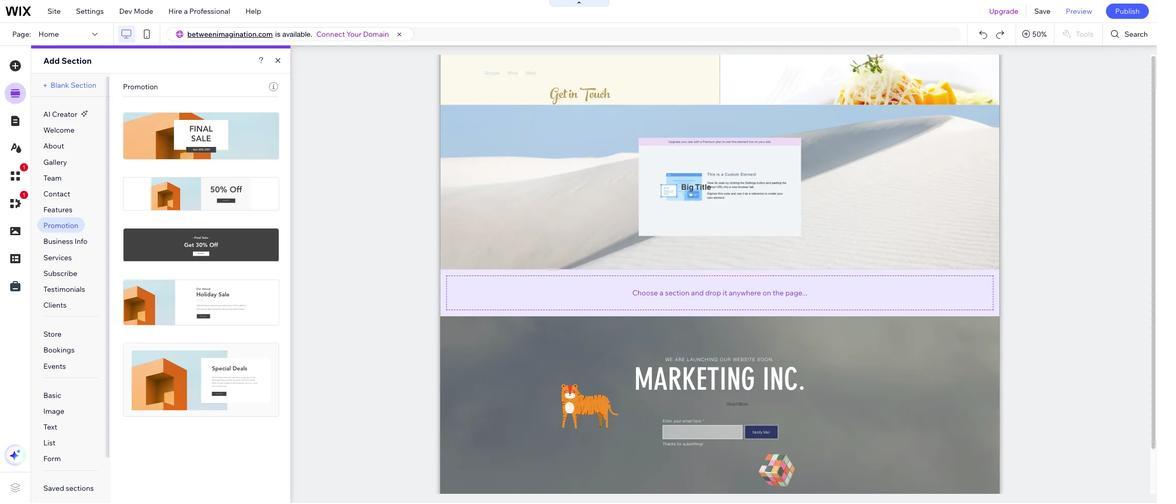 Task type: locate. For each thing, give the bounding box(es) containing it.
help
[[245, 7, 261, 16]]

section up blank section
[[62, 56, 92, 66]]

a right the hire
[[184, 7, 188, 16]]

hire
[[169, 7, 182, 16]]

testimonials
[[43, 285, 85, 294]]

a
[[184, 7, 188, 16], [660, 288, 664, 297]]

0 vertical spatial promotion
[[123, 82, 158, 91]]

1 vertical spatial 1
[[22, 192, 26, 198]]

search button
[[1103, 23, 1157, 45]]

1 vertical spatial section
[[71, 81, 96, 90]]

ai creator
[[43, 110, 77, 119]]

dev
[[119, 7, 132, 16]]

business info
[[43, 237, 88, 246]]

site
[[47, 7, 61, 16]]

1 left contact
[[22, 192, 26, 198]]

sections
[[66, 484, 94, 493]]

0 vertical spatial a
[[184, 7, 188, 16]]

domain
[[363, 30, 389, 39]]

1 left gallery
[[22, 164, 26, 171]]

1
[[22, 164, 26, 171], [22, 192, 26, 198]]

0 vertical spatial 1 button
[[5, 163, 28, 187]]

0 horizontal spatial a
[[184, 7, 188, 16]]

tools button
[[1055, 23, 1103, 45]]

2 1 from the top
[[22, 192, 26, 198]]

section right blank
[[71, 81, 96, 90]]

on
[[763, 288, 771, 297]]

promotion
[[123, 82, 158, 91], [43, 221, 78, 230]]

1 button left contact
[[5, 191, 28, 214]]

betweenimagination.com
[[187, 30, 273, 39]]

tools
[[1076, 30, 1094, 39]]

info
[[75, 237, 88, 246]]

section
[[62, 56, 92, 66], [71, 81, 96, 90]]

gallery
[[43, 157, 67, 167]]

0 vertical spatial section
[[62, 56, 92, 66]]

bookings
[[43, 346, 75, 355]]

1 1 from the top
[[22, 164, 26, 171]]

features
[[43, 205, 72, 214]]

0 horizontal spatial promotion
[[43, 221, 78, 230]]

saved sections
[[43, 484, 94, 493]]

1 vertical spatial promotion
[[43, 221, 78, 230]]

1 vertical spatial 1 button
[[5, 191, 28, 214]]

saved
[[43, 484, 64, 493]]

1 vertical spatial a
[[660, 288, 664, 297]]

search
[[1125, 30, 1148, 39]]

section
[[665, 288, 690, 297]]

1 horizontal spatial promotion
[[123, 82, 158, 91]]

preview
[[1066, 7, 1092, 16]]

a left section
[[660, 288, 664, 297]]

publish
[[1115, 7, 1140, 16]]

1 for 1st the 1 button
[[22, 164, 26, 171]]

add
[[43, 56, 60, 66]]

welcome
[[43, 126, 75, 135]]

events
[[43, 362, 66, 371]]

the
[[773, 288, 784, 297]]

1 button left "team"
[[5, 163, 28, 187]]

1 horizontal spatial a
[[660, 288, 664, 297]]

0 vertical spatial 1
[[22, 164, 26, 171]]

1 button
[[5, 163, 28, 187], [5, 191, 28, 214]]

clients
[[43, 301, 67, 310]]

50% button
[[1016, 23, 1054, 45]]

choose a section and drop it anywhere on the page...
[[633, 288, 808, 297]]

professional
[[189, 7, 230, 16]]

section for add section
[[62, 56, 92, 66]]

text
[[43, 423, 57, 432]]



Task type: vqa. For each thing, say whether or not it's contained in the screenshot.
the px on the top of page
no



Task type: describe. For each thing, give the bounding box(es) containing it.
creator
[[52, 110, 77, 119]]

your
[[347, 30, 362, 39]]

store
[[43, 330, 61, 339]]

basic
[[43, 391, 61, 400]]

dev mode
[[119, 7, 153, 16]]

a for professional
[[184, 7, 188, 16]]

save button
[[1027, 0, 1058, 22]]

team
[[43, 173, 62, 183]]

save
[[1034, 7, 1051, 16]]

blank
[[51, 81, 69, 90]]

available.
[[282, 30, 312, 38]]

page...
[[786, 288, 808, 297]]

business
[[43, 237, 73, 246]]

and
[[691, 288, 704, 297]]

publish button
[[1106, 4, 1149, 19]]

1 1 button from the top
[[5, 163, 28, 187]]

mode
[[134, 7, 153, 16]]

home
[[39, 30, 59, 39]]

settings
[[76, 7, 104, 16]]

blank section
[[51, 81, 96, 90]]

anywhere
[[729, 288, 761, 297]]

hire a professional
[[169, 7, 230, 16]]

about
[[43, 142, 64, 151]]

is
[[275, 30, 280, 38]]

list
[[43, 439, 55, 448]]

preview button
[[1058, 0, 1100, 22]]

50%
[[1033, 30, 1047, 39]]

subscribe
[[43, 269, 77, 278]]

connect
[[316, 30, 345, 39]]

upgrade
[[989, 7, 1019, 16]]

it
[[723, 288, 727, 297]]

drop
[[705, 288, 721, 297]]

contact
[[43, 189, 70, 199]]

ai
[[43, 110, 50, 119]]

add section
[[43, 56, 92, 66]]

1 for first the 1 button from the bottom of the page
[[22, 192, 26, 198]]

is available. connect your domain
[[275, 30, 389, 39]]

2 1 button from the top
[[5, 191, 28, 214]]

a for section
[[660, 288, 664, 297]]

services
[[43, 253, 72, 262]]

image
[[43, 407, 64, 416]]

choose
[[633, 288, 658, 297]]

form
[[43, 455, 61, 464]]

section for blank section
[[71, 81, 96, 90]]



